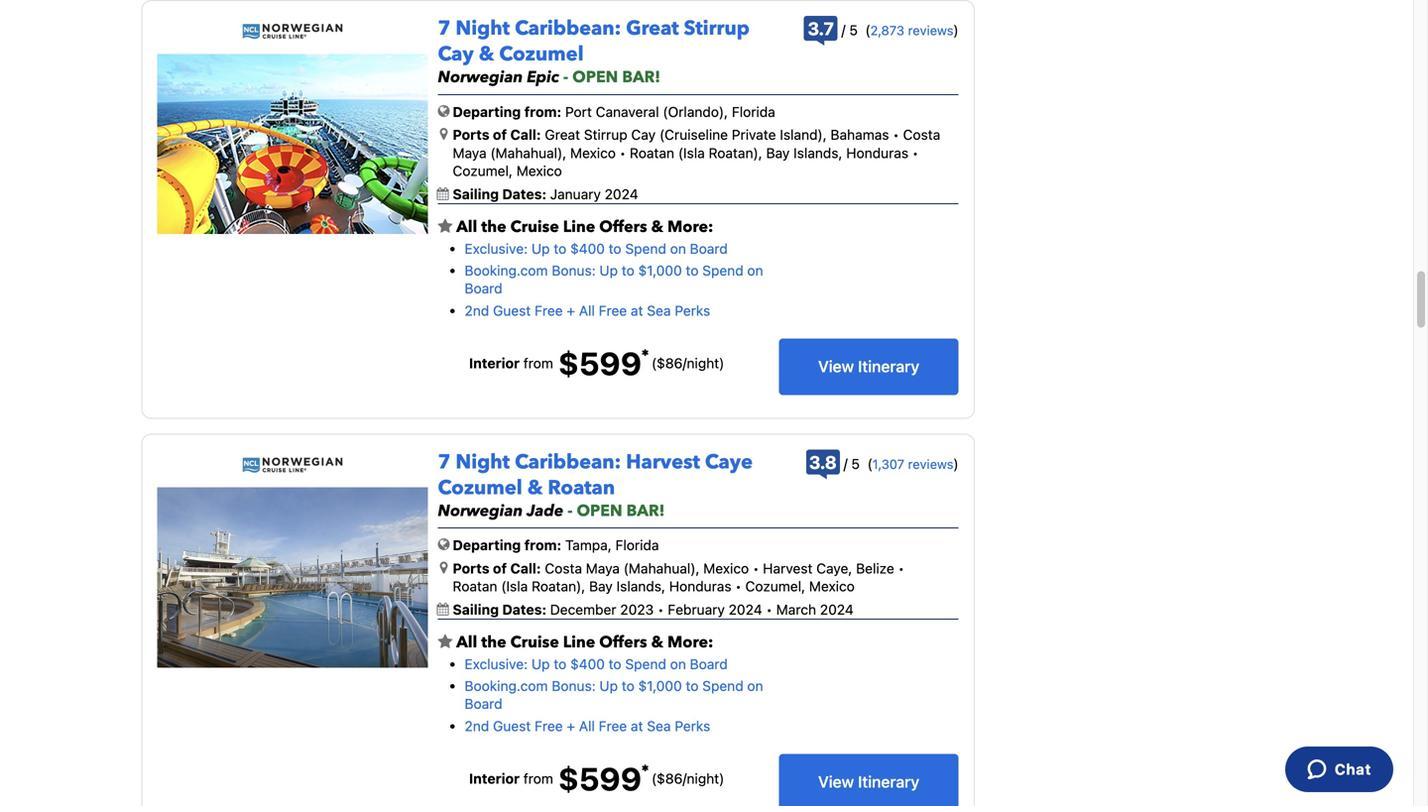 Task type: describe. For each thing, give the bounding box(es) containing it.
night for cozumel
[[456, 449, 510, 476]]

more: for 7 night caribbean: harvest caye cozumel & roatan
[[667, 632, 713, 654]]

$599 for roatan
[[558, 760, 642, 798]]

norwegian for cay
[[438, 67, 523, 88]]

the for cozumel
[[481, 632, 506, 654]]

1 vertical spatial great
[[545, 127, 580, 143]]

caribbean: for roatan
[[515, 449, 621, 476]]

2nd guest free + all free at sea perks link for roatan
[[465, 718, 710, 734]]

bonus: for roatan
[[552, 678, 596, 694]]

booking.com bonus: up to $1,000 to spend on board link for roatan
[[465, 678, 763, 712]]

3.8
[[809, 452, 837, 473]]

booking.com for cozumel
[[465, 678, 548, 694]]

view for 7 night caribbean: harvest caye cozumel & roatan
[[818, 773, 854, 791]]

january 2024
[[550, 186, 638, 202]]

all the cruise line offers & more: for cozumel
[[453, 216, 713, 238]]

night) for 7 night caribbean: great stirrup cay & cozumel
[[687, 355, 724, 371]]

canaveral
[[596, 104, 659, 120]]

harvest inside 7 night caribbean: harvest caye cozumel & roatan norwegian jade - open bar!
[[626, 449, 700, 476]]

booking.com bonus: up to $1,000 to spend on board link for cozumel
[[465, 262, 763, 297]]

dates: for roatan
[[502, 601, 547, 618]]

exclusive: up to $400 to spend on board link for roatan
[[465, 656, 728, 672]]

bahamas
[[831, 127, 889, 143]]

sailing for cay
[[453, 186, 499, 202]]

night for cay
[[456, 15, 510, 42]]

at for cozumel
[[631, 302, 643, 319]]

1 vertical spatial florida
[[615, 537, 659, 554]]

call: for cozumel
[[510, 127, 541, 143]]

booking.com for cay
[[465, 262, 548, 279]]

exclusive: up to $400 to spend on board link for cozumel
[[465, 240, 728, 257]]

cozumel, inside costa maya (mahahual), mexico • harvest caye, belize • roatan (isla roatan), bay islands, honduras • cozumel, mexico
[[745, 578, 805, 595]]

calendar image
[[437, 187, 449, 200]]

itinerary for 7 night caribbean: harvest caye cozumel & roatan
[[858, 773, 919, 791]]

$1,000 for roatan
[[638, 678, 682, 694]]

norwegian jade image
[[157, 488, 428, 668]]

jade
[[527, 500, 564, 522]]

star image for cozumel
[[438, 634, 453, 650]]

open for roatan
[[577, 500, 622, 522]]

1 horizontal spatial cay
[[631, 127, 656, 143]]

3.8 / 5 ( 1,307 reviews )
[[809, 452, 959, 473]]

$1,000 for cozumel
[[638, 262, 682, 279]]

costa maya (mahahual), mexico • harvest caye, belize • roatan (isla roatan), bay islands, honduras • cozumel, mexico
[[453, 560, 905, 595]]

1,307 reviews link
[[872, 457, 954, 471]]

($86 / night) for 7 night caribbean: harvest caye cozumel & roatan
[[651, 771, 724, 787]]

sea for roatan
[[647, 718, 671, 734]]

interior from $599 for cozumel
[[469, 345, 642, 382]]

great stirrup cay (cruiseline private island), bahamas
[[545, 127, 889, 143]]

ports for cay
[[453, 127, 489, 143]]

exclusive: up to $400 to spend on board booking.com bonus: up to $1,000 to spend on board 2nd guest free + all free at sea perks for cozumel
[[465, 240, 763, 319]]

call: for roatan
[[510, 560, 541, 577]]

mexico down caye,
[[809, 578, 855, 595]]

from: for cozumel
[[524, 104, 561, 120]]

more: for 7 night caribbean: great stirrup cay & cozumel
[[667, 216, 713, 238]]

caye
[[705, 449, 753, 476]]

& inside 7 night caribbean: harvest caye cozumel & roatan norwegian jade - open bar!
[[527, 474, 543, 502]]

roatan), inside costa maya (mahahual), mexico • harvest caye, belize • roatan (isla roatan), bay islands, honduras • cozumel, mexico
[[532, 578, 585, 595]]

honduras inside costa maya (mahahual), mexico • harvest caye, belize • roatan (isla roatan), bay islands, honduras • cozumel, mexico
[[669, 578, 731, 595]]

from for cozumel
[[523, 355, 553, 371]]

& down 2023
[[651, 632, 663, 654]]

( for stirrup
[[865, 22, 870, 38]]

($86 for roatan
[[651, 771, 683, 787]]

bonus: for cozumel
[[552, 262, 596, 279]]

honduras inside • roatan (isla roatan), bay islands, honduras • cozumel, mexico
[[846, 145, 909, 161]]

($86 / night) for 7 night caribbean: great stirrup cay & cozumel
[[651, 355, 724, 371]]

0 vertical spatial florida
[[732, 104, 775, 120]]

island),
[[780, 127, 827, 143]]

harvest inside costa maya (mahahual), mexico • harvest caye, belize • roatan (isla roatan), bay islands, honduras • cozumel, mexico
[[763, 560, 813, 577]]

of for cozumel
[[493, 560, 507, 577]]

all the cruise line offers & more: for roatan
[[453, 632, 713, 654]]

+ for cozumel
[[567, 302, 575, 319]]

tampa,
[[565, 537, 612, 554]]

belize
[[856, 560, 894, 577]]

(mahahual), for costa maya (mahahual), mexico • harvest caye, belize • roatan (isla roatan), bay islands, honduras • cozumel, mexico
[[623, 560, 700, 577]]

7 for cay
[[438, 15, 451, 42]]

norwegian for cozumel
[[438, 500, 523, 522]]

• roatan (isla roatan), bay islands, honduras • cozumel, mexico
[[453, 145, 919, 179]]

2,873 reviews link
[[870, 23, 954, 38]]

norwegian epic image
[[157, 54, 428, 234]]

offers for cozumel
[[599, 216, 647, 238]]

calendar image
[[437, 603, 449, 616]]

dates: for cozumel
[[502, 186, 547, 202]]

maya for costa maya (mahahual), mexico
[[453, 145, 487, 161]]

bay inside • roatan (isla roatan), bay islands, honduras • cozumel, mexico
[[766, 145, 790, 161]]

view for 7 night caribbean: great stirrup cay & cozumel
[[818, 357, 854, 376]]

5 for caye
[[851, 456, 860, 472]]

roatan inside 7 night caribbean: harvest caye cozumel & roatan norwegian jade - open bar!
[[548, 474, 615, 502]]

1 horizontal spatial 2024
[[729, 601, 762, 618]]

asterisk image for cozumel
[[642, 349, 649, 357]]

perks for 7 night caribbean: great stirrup cay & cozumel
[[675, 302, 710, 319]]

december 2023 • february 2024 • march 2024
[[550, 601, 854, 618]]

2nd for cay
[[465, 302, 489, 319]]

3.7 / 5 ( 2,873 reviews )
[[808, 18, 959, 39]]

/ inside 3.7 / 5 ( 2,873 reviews )
[[841, 22, 846, 38]]

islands, inside • roatan (isla roatan), bay islands, honduras • cozumel, mexico
[[794, 145, 843, 161]]

cozumel inside 7 night caribbean: great stirrup cay & cozumel norwegian epic - open bar!
[[499, 41, 584, 68]]

interior from $599 for roatan
[[469, 760, 642, 798]]

2 horizontal spatial 2024
[[820, 601, 854, 618]]

caye,
[[816, 560, 852, 577]]

map marker image
[[440, 561, 448, 575]]

ports for cozumel
[[453, 560, 489, 577]]

sailing for cozumel
[[453, 601, 499, 618]]

2023
[[620, 601, 654, 618]]

the for cay
[[481, 216, 506, 238]]



Task type: vqa. For each thing, say whether or not it's contained in the screenshot.
9 Night Mediterranean: Italy France & Spain THE (
no



Task type: locate. For each thing, give the bounding box(es) containing it.
0 vertical spatial sailing
[[453, 186, 499, 202]]

1 call: from the top
[[510, 127, 541, 143]]

/
[[841, 22, 846, 38], [683, 355, 687, 371], [844, 456, 848, 472], [683, 771, 687, 787]]

view
[[818, 357, 854, 376], [818, 773, 854, 791]]

1 vertical spatial norwegian cruise line image
[[242, 457, 343, 473]]

0 vertical spatial cozumel
[[499, 41, 584, 68]]

interior for cozumel
[[469, 771, 520, 787]]

night inside 7 night caribbean: harvest caye cozumel & roatan norwegian jade - open bar!
[[456, 449, 510, 476]]

(orlando),
[[663, 104, 728, 120]]

costa
[[903, 127, 940, 143], [545, 560, 582, 577]]

star image
[[438, 219, 453, 235], [438, 634, 453, 650]]

call: down departing from: tampa, florida
[[510, 560, 541, 577]]

- right jade
[[568, 500, 573, 522]]

1 vertical spatial cruise
[[510, 632, 559, 654]]

0 vertical spatial $400
[[570, 240, 605, 257]]

departing for cay
[[453, 104, 521, 120]]

cay down canaveral
[[631, 127, 656, 143]]

0 horizontal spatial cozumel,
[[453, 163, 513, 179]]

1 cruise from the top
[[510, 216, 559, 238]]

) right 1,307
[[954, 456, 959, 472]]

offers down january 2024 on the top of page
[[599, 216, 647, 238]]

1 vertical spatial guest
[[493, 718, 531, 734]]

1 vertical spatial view itinerary
[[818, 773, 919, 791]]

7 night caribbean: great stirrup cay & cozumel norwegian epic - open bar!
[[438, 15, 750, 88]]

1 dates: from the top
[[502, 186, 547, 202]]

2 view itinerary from the top
[[818, 773, 919, 791]]

view itinerary link for 7 night caribbean: great stirrup cay & cozumel
[[779, 339, 959, 395]]

1 7 from the top
[[438, 15, 451, 42]]

1 $400 from the top
[[570, 240, 605, 257]]

2 sea from the top
[[647, 718, 671, 734]]

reviews right 2,873
[[908, 23, 954, 38]]

call:
[[510, 127, 541, 143], [510, 560, 541, 577]]

up
[[532, 240, 550, 257], [599, 262, 618, 279], [532, 656, 550, 672], [599, 678, 618, 694]]

($86
[[651, 355, 683, 371], [651, 771, 683, 787]]

1 booking.com from the top
[[465, 262, 548, 279]]

open up tampa,
[[577, 500, 622, 522]]

2 departing from the top
[[453, 537, 521, 554]]

1 $599 from the top
[[558, 345, 642, 382]]

1 + from the top
[[567, 302, 575, 319]]

- right the epic
[[563, 67, 568, 88]]

ports right map marker image
[[453, 560, 489, 577]]

0 vertical spatial ($86
[[651, 355, 683, 371]]

reviews inside 3.7 / 5 ( 2,873 reviews )
[[908, 23, 954, 38]]

& inside 7 night caribbean: great stirrup cay & cozumel norwegian epic - open bar!
[[479, 41, 494, 68]]

reviews
[[908, 23, 954, 38], [908, 457, 954, 471]]

2 $1,000 from the top
[[638, 678, 682, 694]]

5 right 3.7 in the top right of the page
[[849, 22, 858, 38]]

1 ) from the top
[[954, 22, 959, 38]]

0 vertical spatial exclusive: up to $400 to spend on board link
[[465, 240, 728, 257]]

cozumel left jade
[[438, 474, 522, 502]]

costa for costa maya (mahahual), mexico • harvest caye, belize • roatan (isla roatan), bay islands, honduras • cozumel, mexico
[[545, 560, 582, 577]]

0 vertical spatial night)
[[687, 355, 724, 371]]

1 interior from the top
[[469, 355, 520, 371]]

0 vertical spatial islands,
[[794, 145, 843, 161]]

0 vertical spatial sea
[[647, 302, 671, 319]]

costa maya (mahahual), mexico
[[453, 127, 940, 161]]

0 vertical spatial $1,000
[[638, 262, 682, 279]]

2024 right february
[[729, 601, 762, 618]]

reviews for caye
[[908, 457, 954, 471]]

1 vertical spatial line
[[563, 632, 595, 654]]

0 vertical spatial $599
[[558, 345, 642, 382]]

(isla inside costa maya (mahahual), mexico • harvest caye, belize • roatan (isla roatan), bay islands, honduras • cozumel, mexico
[[501, 578, 528, 595]]

norwegian left jade
[[438, 500, 523, 522]]

maya inside 'costa maya (mahahual), mexico'
[[453, 145, 487, 161]]

norwegian inside 7 night caribbean: harvest caye cozumel & roatan norwegian jade - open bar!
[[438, 500, 523, 522]]

0 vertical spatial stirrup
[[684, 15, 750, 42]]

costa for costa maya (mahahual), mexico
[[903, 127, 940, 143]]

0 vertical spatial open
[[572, 67, 618, 88]]

0 vertical spatial asterisk image
[[642, 349, 649, 357]]

florida right tampa,
[[615, 537, 659, 554]]

•
[[889, 127, 903, 143], [620, 145, 626, 161], [912, 145, 919, 161], [753, 560, 759, 577], [898, 560, 905, 577], [735, 578, 742, 595], [658, 601, 664, 618], [766, 601, 772, 618]]

1 view from the top
[[818, 357, 854, 376]]

exclusive: up to $400 to spend on board booking.com bonus: up to $1,000 to spend on board 2nd guest free + all free at sea perks for roatan
[[465, 656, 763, 734]]

0 vertical spatial cozumel,
[[453, 163, 513, 179]]

port
[[565, 104, 592, 120]]

2 norwegian cruise line image from the top
[[242, 457, 343, 473]]

2 + from the top
[[567, 718, 575, 734]]

1 vertical spatial bar!
[[626, 500, 665, 522]]

bay inside costa maya (mahahual), mexico • harvest caye, belize • roatan (isla roatan), bay islands, honduras • cozumel, mexico
[[589, 578, 613, 595]]

2 ($86 from the top
[[651, 771, 683, 787]]

guest for cozumel
[[493, 302, 531, 319]]

2 view itinerary link from the top
[[779, 754, 959, 806]]

1 exclusive: up to $400 to spend on board link from the top
[[465, 240, 728, 257]]

2024 right january
[[605, 186, 638, 202]]

2 ) from the top
[[954, 456, 959, 472]]

1 vertical spatial perks
[[675, 718, 710, 734]]

1 at from the top
[[631, 302, 643, 319]]

honduras
[[846, 145, 909, 161], [669, 578, 731, 595]]

norwegian inside 7 night caribbean: great stirrup cay & cozumel norwegian epic - open bar!
[[438, 67, 523, 88]]

1 night) from the top
[[687, 355, 724, 371]]

exclusive:
[[465, 240, 528, 257], [465, 656, 528, 672]]

1 night from the top
[[456, 15, 510, 42]]

2 all the cruise line offers & more: from the top
[[453, 632, 713, 654]]

islands, up 2023
[[616, 578, 665, 595]]

1 horizontal spatial honduras
[[846, 145, 909, 161]]

roatan), inside • roatan (isla roatan), bay islands, honduras • cozumel, mexico
[[709, 145, 762, 161]]

($86 for cozumel
[[651, 355, 683, 371]]

open up "port"
[[572, 67, 618, 88]]

1 vertical spatial honduras
[[669, 578, 731, 595]]

0 horizontal spatial stirrup
[[584, 127, 627, 143]]

1 norwegian from the top
[[438, 67, 523, 88]]

0 vertical spatial ports
[[453, 127, 489, 143]]

florida
[[732, 104, 775, 120], [615, 537, 659, 554]]

view itinerary for 7 night caribbean: harvest caye cozumel & roatan
[[818, 773, 919, 791]]

0 horizontal spatial great
[[545, 127, 580, 143]]

guest for roatan
[[493, 718, 531, 734]]

7
[[438, 15, 451, 42], [438, 449, 451, 476]]

2 caribbean: from the top
[[515, 449, 621, 476]]

) for stirrup
[[954, 22, 959, 38]]

bonus: down december
[[552, 678, 596, 694]]

from: down jade
[[524, 537, 561, 554]]

1 vertical spatial cay
[[631, 127, 656, 143]]

mexico inside 'costa maya (mahahual), mexico'
[[570, 145, 616, 161]]

2 exclusive: up to $400 to spend on board link from the top
[[465, 656, 728, 672]]

all
[[456, 216, 477, 238], [579, 302, 595, 319], [456, 632, 477, 654], [579, 718, 595, 734]]

asterisk image
[[642, 349, 649, 357], [642, 764, 649, 772]]

1 vertical spatial departing
[[453, 537, 521, 554]]

more: down • roatan (isla roatan), bay islands, honduras • cozumel, mexico
[[667, 216, 713, 238]]

1 the from the top
[[481, 216, 506, 238]]

1 horizontal spatial harvest
[[763, 560, 813, 577]]

0 vertical spatial interior from $599
[[469, 345, 642, 382]]

asterisk image for roatan
[[642, 764, 649, 772]]

+
[[567, 302, 575, 319], [567, 718, 575, 734]]

1 itinerary from the top
[[858, 357, 919, 376]]

night inside 7 night caribbean: great stirrup cay & cozumel norwegian epic - open bar!
[[456, 15, 510, 42]]

january
[[550, 186, 601, 202]]

0 vertical spatial norwegian
[[438, 67, 523, 88]]

booking.com bonus: up to $1,000 to spend on board link down 2023
[[465, 678, 763, 712]]

harvest left caye
[[626, 449, 700, 476]]

0 horizontal spatial cay
[[438, 41, 474, 68]]

february
[[668, 601, 725, 618]]

offers
[[599, 216, 647, 238], [599, 632, 647, 654]]

1 vertical spatial islands,
[[616, 578, 665, 595]]

perks
[[675, 302, 710, 319], [675, 718, 710, 734]]

(isla
[[678, 145, 705, 161], [501, 578, 528, 595]]

exclusive: up to $400 to spend on board booking.com bonus: up to $1,000 to spend on board 2nd guest free + all free at sea perks
[[465, 240, 763, 319], [465, 656, 763, 734]]

( for caye
[[867, 456, 872, 472]]

board
[[690, 240, 728, 257], [465, 280, 502, 297], [690, 656, 728, 672], [465, 696, 502, 712]]

1 vertical spatial caribbean:
[[515, 449, 621, 476]]

sailing dates: for cay
[[453, 186, 550, 202]]

harvest
[[626, 449, 700, 476], [763, 560, 813, 577]]

cruise down december
[[510, 632, 559, 654]]

1 interior from $599 from the top
[[469, 345, 642, 382]]

2 globe image from the top
[[438, 538, 450, 552]]

roatan down (cruiseline
[[630, 145, 674, 161]]

2 offers from the top
[[599, 632, 647, 654]]

sailing right calendar image
[[453, 601, 499, 618]]

$400 for cozumel
[[570, 240, 605, 257]]

the
[[481, 216, 506, 238], [481, 632, 506, 654]]

2nd guest free + all free at sea perks link
[[465, 302, 710, 319], [465, 718, 710, 734]]

exclusive: up to $400 to spend on board link
[[465, 240, 728, 257], [465, 656, 728, 672]]

roatan up tampa,
[[548, 474, 615, 502]]

mexico up december 2023 • february 2024 • march 2024
[[703, 560, 749, 577]]

2024 right march
[[820, 601, 854, 618]]

7 night caribbean: harvest caye cozumel & roatan norwegian jade - open bar!
[[438, 449, 753, 522]]

1 2nd guest free + all free at sea perks link from the top
[[465, 302, 710, 319]]

) inside "3.8 / 5 ( 1,307 reviews )"
[[954, 456, 959, 472]]

2nd guest free + all free at sea perks link for cozumel
[[465, 302, 710, 319]]

5 for stirrup
[[849, 22, 858, 38]]

( right '3.8'
[[867, 456, 872, 472]]

stirrup inside 7 night caribbean: great stirrup cay & cozumel norwegian epic - open bar!
[[684, 15, 750, 42]]

great
[[626, 15, 679, 42], [545, 127, 580, 143]]

3.7
[[808, 18, 834, 39]]

private
[[732, 127, 776, 143]]

reviews right 1,307
[[908, 457, 954, 471]]

call: down the epic
[[510, 127, 541, 143]]

norwegian cruise line image for cozumel
[[242, 457, 343, 473]]

exclusive: for cozumel
[[465, 656, 528, 672]]

2 booking.com bonus: up to $1,000 to spend on board link from the top
[[465, 678, 763, 712]]

globe image for cozumel
[[438, 538, 450, 552]]

costa down departing from: tampa, florida
[[545, 560, 582, 577]]

5 inside 3.7 / 5 ( 2,873 reviews )
[[849, 22, 858, 38]]

1 perks from the top
[[675, 302, 710, 319]]

bar! up costa maya (mahahual), mexico • harvest caye, belize • roatan (isla roatan), bay islands, honduras • cozumel, mexico
[[626, 500, 665, 522]]

1 norwegian cruise line image from the top
[[242, 23, 343, 40]]

0 horizontal spatial roatan),
[[532, 578, 585, 595]]

more:
[[667, 216, 713, 238], [667, 632, 713, 654]]

ports right map marker icon
[[453, 127, 489, 143]]

1 vertical spatial ($86
[[651, 771, 683, 787]]

roatan), down private
[[709, 145, 762, 161]]

cozumel, inside • roatan (isla roatan), bay islands, honduras • cozumel, mexico
[[453, 163, 513, 179]]

1 horizontal spatial roatan),
[[709, 145, 762, 161]]

bay down private
[[766, 145, 790, 161]]

caribbean: inside 7 night caribbean: great stirrup cay & cozumel norwegian epic - open bar!
[[515, 15, 621, 42]]

2 from from the top
[[523, 771, 553, 787]]

2 2nd guest free + all free at sea perks link from the top
[[465, 718, 710, 734]]

stirrup up (orlando),
[[684, 15, 750, 42]]

0 horizontal spatial bay
[[589, 578, 613, 595]]

1 2nd from the top
[[465, 302, 489, 319]]

booking.com
[[465, 262, 548, 279], [465, 678, 548, 694]]

1 ports from the top
[[453, 127, 489, 143]]

1 from from the top
[[523, 355, 553, 371]]

dates:
[[502, 186, 547, 202], [502, 601, 547, 618]]

0 horizontal spatial costa
[[545, 560, 582, 577]]

caribbean: up the epic
[[515, 15, 621, 42]]

1 more: from the top
[[667, 216, 713, 238]]

cruise
[[510, 216, 559, 238], [510, 632, 559, 654]]

cozumel up "port"
[[499, 41, 584, 68]]

1 vertical spatial maya
[[586, 560, 620, 577]]

2 norwegian from the top
[[438, 500, 523, 522]]

1 vertical spatial from
[[523, 771, 553, 787]]

0 vertical spatial view itinerary link
[[779, 339, 959, 395]]

0 vertical spatial roatan),
[[709, 145, 762, 161]]

2 7 from the top
[[438, 449, 451, 476]]

1 sailing from the top
[[453, 186, 499, 202]]

ports of call: right map marker image
[[453, 560, 541, 577]]

1 reviews from the top
[[908, 23, 954, 38]]

1 vertical spatial $599
[[558, 760, 642, 798]]

exclusive: up to $400 to spend on board booking.com bonus: up to $1,000 to spend on board 2nd guest free + all free at sea perks down 2023
[[465, 656, 763, 734]]

1 vertical spatial )
[[954, 456, 959, 472]]

1 line from the top
[[563, 216, 595, 238]]

cruise for roatan
[[510, 632, 559, 654]]

2 reviews from the top
[[908, 457, 954, 471]]

1 from: from the top
[[524, 104, 561, 120]]

1 vertical spatial sea
[[647, 718, 671, 734]]

view itinerary link
[[779, 339, 959, 395], [779, 754, 959, 806]]

1 vertical spatial exclusive: up to $400 to spend on board booking.com bonus: up to $1,000 to spend on board 2nd guest free + all free at sea perks
[[465, 656, 763, 734]]

honduras up december 2023 • february 2024 • march 2024
[[669, 578, 731, 595]]

5
[[849, 22, 858, 38], [851, 456, 860, 472]]

cozumel inside 7 night caribbean: harvest caye cozumel & roatan norwegian jade - open bar!
[[438, 474, 522, 502]]

5 inside "3.8 / 5 ( 1,307 reviews )"
[[851, 456, 860, 472]]

all the cruise line offers & more:
[[453, 216, 713, 238], [453, 632, 713, 654]]

2 line from the top
[[563, 632, 595, 654]]

roatan inside costa maya (mahahual), mexico • harvest caye, belize • roatan (isla roatan), bay islands, honduras • cozumel, mexico
[[453, 578, 497, 595]]

1 exclusive: up to $400 to spend on board booking.com bonus: up to $1,000 to spend on board 2nd guest free + all free at sea perks from the top
[[465, 240, 763, 319]]

0 vertical spatial norwegian cruise line image
[[242, 23, 343, 40]]

0 horizontal spatial (isla
[[501, 578, 528, 595]]

& up departing from: tampa, florida
[[527, 474, 543, 502]]

mexico up january 2024 on the top of page
[[570, 145, 616, 161]]

0 vertical spatial dates:
[[502, 186, 547, 202]]

0 vertical spatial cay
[[438, 41, 474, 68]]

0 vertical spatial itinerary
[[858, 357, 919, 376]]

1 view itinerary from the top
[[818, 357, 919, 376]]

2 cruise from the top
[[510, 632, 559, 654]]

0 vertical spatial roatan
[[630, 145, 674, 161]]

1 vertical spatial exclusive: up to $400 to spend on board link
[[465, 656, 728, 672]]

honduras down bahamas
[[846, 145, 909, 161]]

mexico
[[570, 145, 616, 161], [516, 163, 562, 179], [703, 560, 749, 577], [809, 578, 855, 595]]

itinerary for 7 night caribbean: great stirrup cay & cozumel
[[858, 357, 919, 376]]

1 globe image from the top
[[438, 104, 450, 118]]

1 bonus: from the top
[[552, 262, 596, 279]]

2 the from the top
[[481, 632, 506, 654]]

cozumel,
[[453, 163, 513, 179], [745, 578, 805, 595]]

$400 down december
[[570, 656, 605, 672]]

2 sailing from the top
[[453, 601, 499, 618]]

(mahahual), inside costa maya (mahahual), mexico • harvest caye, belize • roatan (isla roatan), bay islands, honduras • cozumel, mexico
[[623, 560, 700, 577]]

2 from: from the top
[[524, 537, 561, 554]]

all the cruise line offers & more: down january
[[453, 216, 713, 238]]

1 vertical spatial offers
[[599, 632, 647, 654]]

bonus: down january
[[552, 262, 596, 279]]

caribbean: for cozumel
[[515, 15, 621, 42]]

(isla down departing from: tampa, florida
[[501, 578, 528, 595]]

open inside 7 night caribbean: harvest caye cozumel & roatan norwegian jade - open bar!
[[577, 500, 622, 522]]

all the cruise line offers & more: down december
[[453, 632, 713, 654]]

1 ports of call: from the top
[[453, 127, 541, 143]]

guest
[[493, 302, 531, 319], [493, 718, 531, 734]]

florida up private
[[732, 104, 775, 120]]

from
[[523, 355, 553, 371], [523, 771, 553, 787]]

- inside 7 night caribbean: great stirrup cay & cozumel norwegian epic - open bar!
[[563, 67, 568, 88]]

2 itinerary from the top
[[858, 773, 919, 791]]

2 exclusive: from the top
[[465, 656, 528, 672]]

ports
[[453, 127, 489, 143], [453, 560, 489, 577]]

itinerary
[[858, 357, 919, 376], [858, 773, 919, 791]]

islands, inside costa maya (mahahual), mexico • harvest caye, belize • roatan (isla roatan), bay islands, honduras • cozumel, mexico
[[616, 578, 665, 595]]

2 asterisk image from the top
[[642, 764, 649, 772]]

globe image
[[438, 104, 450, 118], [438, 538, 450, 552]]

1 vertical spatial call:
[[510, 560, 541, 577]]

0 vertical spatial -
[[563, 67, 568, 88]]

great inside 7 night caribbean: great stirrup cay & cozumel norwegian epic - open bar!
[[626, 15, 679, 42]]

0 vertical spatial reviews
[[908, 23, 954, 38]]

$599
[[558, 345, 642, 382], [558, 760, 642, 798]]

2 interior from the top
[[469, 771, 520, 787]]

globe image up map marker image
[[438, 538, 450, 552]]

map marker image
[[440, 127, 448, 141]]

1 vertical spatial stirrup
[[584, 127, 627, 143]]

0 horizontal spatial maya
[[453, 145, 487, 161]]

2nd
[[465, 302, 489, 319], [465, 718, 489, 734]]

2 at from the top
[[631, 718, 643, 734]]

of
[[493, 127, 507, 143], [493, 560, 507, 577]]

norwegian cruise line image for cay
[[242, 23, 343, 40]]

december
[[550, 601, 616, 618]]

exclusive: up to $400 to spend on board link down december
[[465, 656, 728, 672]]

0 vertical spatial 2nd
[[465, 302, 489, 319]]

(mahahual), up january
[[490, 145, 567, 161]]

interior for cay
[[469, 355, 520, 371]]

1 of from the top
[[493, 127, 507, 143]]

sailing dates: right calendar icon
[[453, 186, 550, 202]]

departing from: port canaveral (orlando), florida
[[453, 104, 775, 120]]

cay up map marker icon
[[438, 41, 474, 68]]

1 vertical spatial more:
[[667, 632, 713, 654]]

2 booking.com from the top
[[465, 678, 548, 694]]

bay
[[766, 145, 790, 161], [589, 578, 613, 595]]

1 vertical spatial night)
[[687, 771, 724, 787]]

2 exclusive: up to $400 to spend on board booking.com bonus: up to $1,000 to spend on board 2nd guest free + all free at sea perks from the top
[[465, 656, 763, 734]]

view itinerary for 7 night caribbean: great stirrup cay & cozumel
[[818, 357, 919, 376]]

offers down 2023
[[599, 632, 647, 654]]

ports of call:
[[453, 127, 541, 143], [453, 560, 541, 577]]

1 vertical spatial costa
[[545, 560, 582, 577]]

1 horizontal spatial maya
[[586, 560, 620, 577]]

1 exclusive: from the top
[[465, 240, 528, 257]]

1 vertical spatial 2nd
[[465, 718, 489, 734]]

-
[[563, 67, 568, 88], [568, 500, 573, 522]]

2 call: from the top
[[510, 560, 541, 577]]

& left the epic
[[479, 41, 494, 68]]

islands, down island),
[[794, 145, 843, 161]]

2 perks from the top
[[675, 718, 710, 734]]

1 ($86 / night) from the top
[[651, 355, 724, 371]]

) for caye
[[954, 456, 959, 472]]

of right map marker icon
[[493, 127, 507, 143]]

) right 2,873
[[954, 22, 959, 38]]

booking.com bonus: up to $1,000 to spend on board link down january 2024 on the top of page
[[465, 262, 763, 297]]

0 vertical spatial )
[[954, 22, 959, 38]]

night)
[[687, 355, 724, 371], [687, 771, 724, 787]]

0 vertical spatial costa
[[903, 127, 940, 143]]

$1,000
[[638, 262, 682, 279], [638, 678, 682, 694]]

view itinerary link for 7 night caribbean: harvest caye cozumel & roatan
[[779, 754, 959, 806]]

- inside 7 night caribbean: harvest caye cozumel & roatan norwegian jade - open bar!
[[568, 500, 573, 522]]

1 horizontal spatial florida
[[732, 104, 775, 120]]

sailing dates: for cozumel
[[453, 601, 550, 618]]

1 vertical spatial +
[[567, 718, 575, 734]]

0 horizontal spatial florida
[[615, 537, 659, 554]]

open
[[572, 67, 618, 88], [577, 500, 622, 522]]

norwegian
[[438, 67, 523, 88], [438, 500, 523, 522]]

great down "port"
[[545, 127, 580, 143]]

0 vertical spatial exclusive:
[[465, 240, 528, 257]]

2 2nd from the top
[[465, 718, 489, 734]]

& down • roatan (isla roatan), bay islands, honduras • cozumel, mexico
[[651, 216, 663, 238]]

cruise down january
[[510, 216, 559, 238]]

on
[[670, 240, 686, 257], [747, 262, 763, 279], [670, 656, 686, 672], [747, 678, 763, 694]]

2 night from the top
[[456, 449, 510, 476]]

1 vertical spatial dates:
[[502, 601, 547, 618]]

/ inside "3.8 / 5 ( 1,307 reviews )"
[[844, 456, 848, 472]]

2 view from the top
[[818, 773, 854, 791]]

2 night) from the top
[[687, 771, 724, 787]]

(cruiseline
[[659, 127, 728, 143]]

epic
[[527, 67, 559, 88]]

stirrup down the departing from: port canaveral (orlando), florida at the top of page
[[584, 127, 627, 143]]

1 vertical spatial sailing
[[453, 601, 499, 618]]

0 horizontal spatial 2024
[[605, 186, 638, 202]]

sea
[[647, 302, 671, 319], [647, 718, 671, 734]]

0 horizontal spatial islands,
[[616, 578, 665, 595]]

(isla down (cruiseline
[[678, 145, 705, 161]]

0 vertical spatial (isla
[[678, 145, 705, 161]]

bar! inside 7 night caribbean: harvest caye cozumel & roatan norwegian jade - open bar!
[[626, 500, 665, 522]]

star image down calendar icon
[[438, 219, 453, 235]]

from:
[[524, 104, 561, 120], [524, 537, 561, 554]]

from: for roatan
[[524, 537, 561, 554]]

roatan), up december
[[532, 578, 585, 595]]

2 star image from the top
[[438, 634, 453, 650]]

bay up december
[[589, 578, 613, 595]]

1 horizontal spatial (isla
[[678, 145, 705, 161]]

(mahahual),
[[490, 145, 567, 161], [623, 560, 700, 577]]

0 vertical spatial bonus:
[[552, 262, 596, 279]]

2 of from the top
[[493, 560, 507, 577]]

1 vertical spatial ($86 / night)
[[651, 771, 724, 787]]

departing from: tampa, florida
[[453, 537, 659, 554]]

of for cay
[[493, 127, 507, 143]]

$599 for cozumel
[[558, 345, 642, 382]]

reviews for stirrup
[[908, 23, 954, 38]]

sailing right calendar icon
[[453, 186, 499, 202]]

2 sailing dates: from the top
[[453, 601, 550, 618]]

1 vertical spatial reviews
[[908, 457, 954, 471]]

2 interior from $599 from the top
[[469, 760, 642, 798]]

1 booking.com bonus: up to $1,000 to spend on board link from the top
[[465, 262, 763, 297]]

(isla inside • roatan (isla roatan), bay islands, honduras • cozumel, mexico
[[678, 145, 705, 161]]

1 sea from the top
[[647, 302, 671, 319]]

1 view itinerary link from the top
[[779, 339, 959, 395]]

0 vertical spatial honduras
[[846, 145, 909, 161]]

norwegian left the epic
[[438, 67, 523, 88]]

maya inside costa maya (mahahual), mexico • harvest caye, belize • roatan (isla roatan), bay islands, honduras • cozumel, mexico
[[586, 560, 620, 577]]

1 vertical spatial $1,000
[[638, 678, 682, 694]]

cruise for cozumel
[[510, 216, 559, 238]]

2 $599 from the top
[[558, 760, 642, 798]]

2nd for cozumel
[[465, 718, 489, 734]]

1,307
[[872, 457, 904, 471]]

2 bonus: from the top
[[552, 678, 596, 694]]

1 vertical spatial cozumel,
[[745, 578, 805, 595]]

2 $400 from the top
[[570, 656, 605, 672]]

7 inside 7 night caribbean: harvest caye cozumel & roatan norwegian jade - open bar!
[[438, 449, 451, 476]]

dates: left december
[[502, 601, 547, 618]]

2 more: from the top
[[667, 632, 713, 654]]

roatan),
[[709, 145, 762, 161], [532, 578, 585, 595]]

more: down february
[[667, 632, 713, 654]]

1 vertical spatial itinerary
[[858, 773, 919, 791]]

0 vertical spatial (
[[865, 22, 870, 38]]

of right map marker image
[[493, 560, 507, 577]]

($86 / night)
[[651, 355, 724, 371], [651, 771, 724, 787]]

$400 for roatan
[[570, 656, 605, 672]]

7 for cozumel
[[438, 449, 451, 476]]

cozumel
[[499, 41, 584, 68], [438, 474, 522, 502]]

mexico inside • roatan (isla roatan), bay islands, honduras • cozumel, mexico
[[516, 163, 562, 179]]

bar! up canaveral
[[622, 67, 660, 88]]

sailing dates:
[[453, 186, 550, 202], [453, 601, 550, 618]]

line down january
[[563, 216, 595, 238]]

interior
[[469, 355, 520, 371], [469, 771, 520, 787]]

1 ($86 from the top
[[651, 355, 683, 371]]

0 vertical spatial ports of call:
[[453, 127, 541, 143]]

1 star image from the top
[[438, 219, 453, 235]]

(mahahual), inside 'costa maya (mahahual), mexico'
[[490, 145, 567, 161]]

norwegian cruise line image
[[242, 23, 343, 40], [242, 457, 343, 473]]

line for cozumel
[[563, 216, 595, 238]]

open inside 7 night caribbean: great stirrup cay & cozumel norwegian epic - open bar!
[[572, 67, 618, 88]]

1 caribbean: from the top
[[515, 15, 621, 42]]

costa inside 'costa maya (mahahual), mexico'
[[903, 127, 940, 143]]

(mahahual), for costa maya (mahahual), mexico
[[490, 145, 567, 161]]

perks for 7 night caribbean: harvest caye cozumel & roatan
[[675, 718, 710, 734]]

roatan inside • roatan (isla roatan), bay islands, honduras • cozumel, mexico
[[630, 145, 674, 161]]

1 asterisk image from the top
[[642, 349, 649, 357]]

spend
[[625, 240, 666, 257], [702, 262, 744, 279], [625, 656, 666, 672], [702, 678, 744, 694]]

1 $1,000 from the top
[[638, 262, 682, 279]]

line
[[563, 216, 595, 238], [563, 632, 595, 654]]

0 vertical spatial from:
[[524, 104, 561, 120]]

great up canaveral
[[626, 15, 679, 42]]

caribbean: inside 7 night caribbean: harvest caye cozumel & roatan norwegian jade - open bar!
[[515, 449, 621, 476]]

line for roatan
[[563, 632, 595, 654]]

2 ports from the top
[[453, 560, 489, 577]]

dates: left january
[[502, 186, 547, 202]]

1 offers from the top
[[599, 216, 647, 238]]

cay inside 7 night caribbean: great stirrup cay & cozumel norwegian epic - open bar!
[[438, 41, 474, 68]]

( right 3.7 in the top right of the page
[[865, 22, 870, 38]]

1 vertical spatial all the cruise line offers & more:
[[453, 632, 713, 654]]

$400 down january 2024 on the top of page
[[570, 240, 605, 257]]

- for roatan
[[568, 500, 573, 522]]

star image for cay
[[438, 219, 453, 235]]

0 vertical spatial view itinerary
[[818, 357, 919, 376]]

bar! for harvest
[[626, 500, 665, 522]]

)
[[954, 22, 959, 38], [954, 456, 959, 472]]

7 inside 7 night caribbean: great stirrup cay & cozumel norwegian epic - open bar!
[[438, 15, 451, 42]]

- for cozumel
[[563, 67, 568, 88]]

at for roatan
[[631, 718, 643, 734]]

5 right '3.8'
[[851, 456, 860, 472]]

bar!
[[622, 67, 660, 88], [626, 500, 665, 522]]

open for cozumel
[[572, 67, 618, 88]]

maya for costa maya (mahahual), mexico • harvest caye, belize • roatan (isla roatan), bay islands, honduras • cozumel, mexico
[[586, 560, 620, 577]]

exclusive: up to $400 to spend on board booking.com bonus: up to $1,000 to spend on board 2nd guest free + all free at sea perks down january 2024 on the top of page
[[465, 240, 763, 319]]

1 horizontal spatial stirrup
[[684, 15, 750, 42]]

1 guest from the top
[[493, 302, 531, 319]]

bonus:
[[552, 262, 596, 279], [552, 678, 596, 694]]

0 vertical spatial star image
[[438, 219, 453, 235]]

1 vertical spatial cozumel
[[438, 474, 522, 502]]

march
[[776, 601, 816, 618]]

offers for roatan
[[599, 632, 647, 654]]

costa inside costa maya (mahahual), mexico • harvest caye, belize • roatan (isla roatan), bay islands, honduras • cozumel, mexico
[[545, 560, 582, 577]]

costa right bahamas
[[903, 127, 940, 143]]

star image down calendar image
[[438, 634, 453, 650]]

reviews inside "3.8 / 5 ( 1,307 reviews )"
[[908, 457, 954, 471]]

) inside 3.7 / 5 ( 2,873 reviews )
[[954, 22, 959, 38]]

stirrup
[[684, 15, 750, 42], [584, 127, 627, 143]]

(mahahual), up 2023
[[623, 560, 700, 577]]

0 horizontal spatial (mahahual),
[[490, 145, 567, 161]]

harvest up march
[[763, 560, 813, 577]]

sea for cozumel
[[647, 302, 671, 319]]

1 vertical spatial at
[[631, 718, 643, 734]]

night
[[456, 15, 510, 42], [456, 449, 510, 476]]

ports of call: right map marker icon
[[453, 127, 541, 143]]

roatan
[[630, 145, 674, 161], [548, 474, 615, 502], [453, 578, 497, 595]]

+ for roatan
[[567, 718, 575, 734]]

departing
[[453, 104, 521, 120], [453, 537, 521, 554]]

bar! inside 7 night caribbean: great stirrup cay & cozumel norwegian epic - open bar!
[[622, 67, 660, 88]]

1 vertical spatial norwegian
[[438, 500, 523, 522]]

( inside 3.7 / 5 ( 2,873 reviews )
[[865, 22, 870, 38]]

mexico up january
[[516, 163, 562, 179]]

1 vertical spatial roatan
[[548, 474, 615, 502]]

0 vertical spatial line
[[563, 216, 595, 238]]

ports of call: for cozumel
[[453, 560, 541, 577]]

1 all the cruise line offers & more: from the top
[[453, 216, 713, 238]]

roatan down departing from: tampa, florida
[[453, 578, 497, 595]]

exclusive: for cay
[[465, 240, 528, 257]]

2,873
[[870, 23, 905, 38]]

globe image for cay
[[438, 104, 450, 118]]

from: down the epic
[[524, 104, 561, 120]]

2 dates: from the top
[[502, 601, 547, 618]]

1 sailing dates: from the top
[[453, 186, 550, 202]]

sailing dates: right calendar image
[[453, 601, 550, 618]]

departing for cozumel
[[453, 537, 521, 554]]

1 departing from the top
[[453, 104, 521, 120]]

&
[[479, 41, 494, 68], [651, 216, 663, 238], [527, 474, 543, 502], [651, 632, 663, 654]]

caribbean:
[[515, 15, 621, 42], [515, 449, 621, 476]]

to
[[554, 240, 567, 257], [609, 240, 621, 257], [622, 262, 635, 279], [686, 262, 699, 279], [554, 656, 567, 672], [609, 656, 621, 672], [622, 678, 635, 694], [686, 678, 699, 694]]

2 ($86 / night) from the top
[[651, 771, 724, 787]]

exclusive: up to $400 to spend on board link down january 2024 on the top of page
[[465, 240, 728, 257]]

globe image up map marker icon
[[438, 104, 450, 118]]

caribbean: up jade
[[515, 449, 621, 476]]

( inside "3.8 / 5 ( 1,307 reviews )"
[[867, 456, 872, 472]]

line down december
[[563, 632, 595, 654]]

from for roatan
[[523, 771, 553, 787]]



